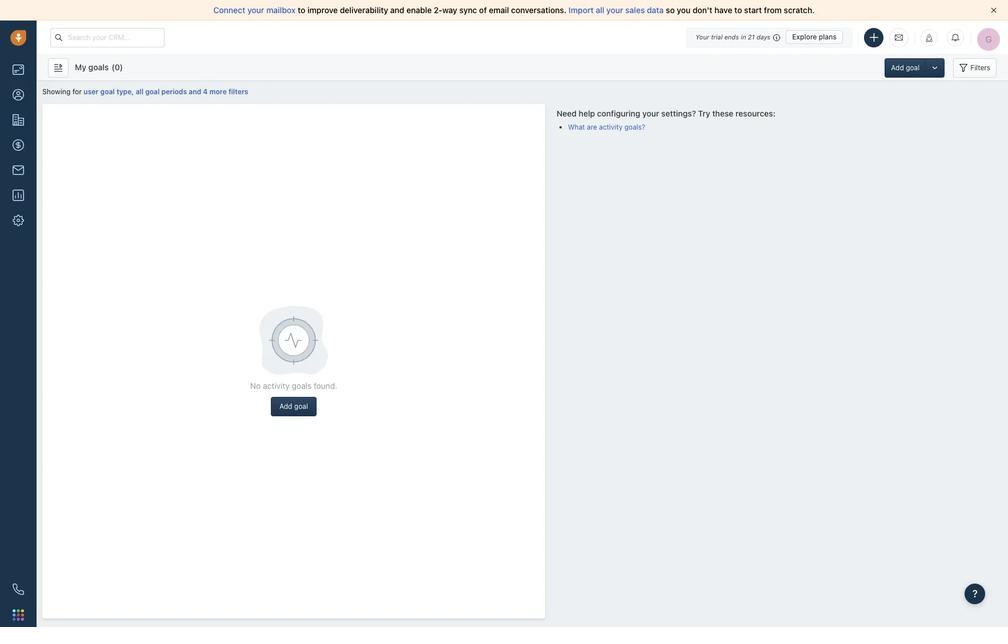 Task type: describe. For each thing, give the bounding box(es) containing it.
periods
[[161, 87, 187, 96]]

no
[[250, 381, 261, 391]]

0 horizontal spatial all
[[136, 87, 143, 96]]

data
[[647, 5, 664, 15]]

configuring
[[597, 108, 640, 118]]

import
[[569, 5, 594, 15]]

phone element
[[7, 578, 30, 601]]

found.
[[314, 381, 337, 391]]

of
[[479, 5, 487, 15]]

add goal for the left "add goal" button
[[279, 403, 308, 411]]

don't
[[693, 5, 712, 15]]

start
[[744, 5, 762, 15]]

connect your mailbox link
[[213, 5, 298, 15]]

my goals ( 0 )
[[75, 62, 123, 72]]

goals?
[[624, 123, 645, 132]]

0 vertical spatial all
[[596, 5, 604, 15]]

mailbox
[[266, 5, 296, 15]]

sync
[[459, 5, 477, 15]]

0 vertical spatial goals
[[88, 62, 109, 72]]

activity inside need help configuring your settings? try these resources: what are activity goals?
[[599, 123, 623, 132]]

days
[[757, 33, 770, 41]]

no activity goals found.
[[250, 381, 337, 391]]

1 to from the left
[[298, 5, 305, 15]]

so
[[666, 5, 675, 15]]

1 vertical spatial add
[[279, 403, 292, 411]]

freshworks switcher image
[[13, 610, 24, 621]]

)
[[120, 62, 123, 72]]

connect your mailbox to improve deliverability and enable 2-way sync of email conversations. import all your sales data so you don't have to start from scratch.
[[213, 5, 815, 15]]

phone image
[[13, 584, 24, 595]]

plans
[[819, 33, 837, 41]]

for
[[72, 87, 82, 96]]

settings?
[[661, 108, 696, 118]]

0
[[115, 62, 120, 72]]

have
[[714, 5, 732, 15]]

0 horizontal spatial activity
[[263, 381, 290, 391]]

connect
[[213, 5, 245, 15]]

sales
[[625, 5, 645, 15]]

your trial ends in 21 days
[[696, 33, 770, 41]]

(
[[112, 62, 115, 72]]

help
[[579, 108, 595, 118]]

explore plans link
[[786, 30, 843, 44]]

user
[[84, 87, 98, 96]]

what
[[568, 123, 585, 132]]

deliverability
[[340, 5, 388, 15]]

showing
[[42, 87, 71, 96]]

type,
[[117, 87, 134, 96]]

from
[[764, 5, 782, 15]]

are
[[587, 123, 597, 132]]

explore
[[792, 33, 817, 41]]

more
[[209, 87, 227, 96]]

improve
[[307, 5, 338, 15]]

filters
[[970, 63, 990, 72]]

0 vertical spatial add goal button
[[885, 58, 925, 77]]



Task type: locate. For each thing, give the bounding box(es) containing it.
and left the enable
[[390, 5, 404, 15]]

2 horizontal spatial your
[[642, 108, 659, 118]]

conversations.
[[511, 5, 566, 15]]

filters button
[[953, 58, 997, 77]]

1 horizontal spatial your
[[606, 5, 623, 15]]

add goal button
[[885, 58, 925, 77], [271, 397, 317, 417]]

activity
[[599, 123, 623, 132], [263, 381, 290, 391]]

user goal type, all goal periods and 4 more filters link
[[84, 87, 248, 96]]

4
[[203, 87, 208, 96]]

what are activity goals? link
[[568, 123, 645, 132]]

scratch.
[[784, 5, 815, 15]]

1 horizontal spatial to
[[734, 5, 742, 15]]

to left start
[[734, 5, 742, 15]]

add down email icon
[[891, 63, 904, 72]]

add goal button down no activity goals found.
[[271, 397, 317, 417]]

add goal for the top "add goal" button
[[891, 63, 920, 72]]

you
[[677, 5, 691, 15]]

need
[[557, 108, 577, 118]]

your left sales
[[606, 5, 623, 15]]

1 vertical spatial and
[[189, 87, 201, 96]]

showing for user goal type, all goal periods and 4 more filters
[[42, 87, 248, 96]]

2 to from the left
[[734, 5, 742, 15]]

0 horizontal spatial add goal
[[279, 403, 308, 411]]

filters
[[229, 87, 248, 96]]

0 vertical spatial add goal
[[891, 63, 920, 72]]

explore plans
[[792, 33, 837, 41]]

in
[[741, 33, 746, 41]]

1 horizontal spatial and
[[390, 5, 404, 15]]

goal
[[906, 63, 920, 72], [100, 87, 115, 96], [145, 87, 160, 96], [294, 403, 308, 411]]

goals
[[88, 62, 109, 72], [292, 381, 312, 391]]

0 horizontal spatial your
[[247, 5, 264, 15]]

0 horizontal spatial add goal button
[[271, 397, 317, 417]]

add goal
[[891, 63, 920, 72], [279, 403, 308, 411]]

your inside need help configuring your settings? try these resources: what are activity goals?
[[642, 108, 659, 118]]

all right the type,
[[136, 87, 143, 96]]

trial
[[711, 33, 723, 41]]

1 horizontal spatial activity
[[599, 123, 623, 132]]

0 vertical spatial and
[[390, 5, 404, 15]]

1 vertical spatial activity
[[263, 381, 290, 391]]

add
[[891, 63, 904, 72], [279, 403, 292, 411]]

goals left (
[[88, 62, 109, 72]]

your
[[247, 5, 264, 15], [606, 5, 623, 15], [642, 108, 659, 118]]

my
[[75, 62, 86, 72]]

activity right no
[[263, 381, 290, 391]]

0 horizontal spatial goals
[[88, 62, 109, 72]]

21
[[748, 33, 755, 41]]

activity down configuring
[[599, 123, 623, 132]]

1 vertical spatial goals
[[292, 381, 312, 391]]

and left the 4 at the left top of the page
[[189, 87, 201, 96]]

try
[[698, 108, 710, 118]]

way
[[442, 5, 457, 15]]

email
[[489, 5, 509, 15]]

need help configuring your settings? try these resources: what are activity goals?
[[557, 108, 775, 132]]

your
[[696, 33, 709, 41]]

all right the import
[[596, 5, 604, 15]]

1 horizontal spatial add goal
[[891, 63, 920, 72]]

2-
[[434, 5, 442, 15]]

0 horizontal spatial add
[[279, 403, 292, 411]]

these
[[712, 108, 733, 118]]

resources:
[[735, 108, 775, 118]]

1 horizontal spatial add
[[891, 63, 904, 72]]

0 vertical spatial add
[[891, 63, 904, 72]]

0 horizontal spatial to
[[298, 5, 305, 15]]

add goal down no activity goals found.
[[279, 403, 308, 411]]

add goal button down email icon
[[885, 58, 925, 77]]

1 vertical spatial add goal button
[[271, 397, 317, 417]]

your up goals?
[[642, 108, 659, 118]]

ends
[[724, 33, 739, 41]]

Search your CRM... text field
[[50, 28, 165, 47]]

add goal down email icon
[[891, 63, 920, 72]]

0 vertical spatial activity
[[599, 123, 623, 132]]

goals left found.
[[292, 381, 312, 391]]

enable
[[406, 5, 432, 15]]

close image
[[991, 7, 997, 13]]

to right mailbox
[[298, 5, 305, 15]]

1 vertical spatial add goal
[[279, 403, 308, 411]]

1 horizontal spatial all
[[596, 5, 604, 15]]

0 horizontal spatial and
[[189, 87, 201, 96]]

all
[[596, 5, 604, 15], [136, 87, 143, 96]]

1 horizontal spatial goals
[[292, 381, 312, 391]]

email image
[[895, 32, 903, 42]]

your left mailbox
[[247, 5, 264, 15]]

and
[[390, 5, 404, 15], [189, 87, 201, 96]]

to
[[298, 5, 305, 15], [734, 5, 742, 15]]

add down no activity goals found.
[[279, 403, 292, 411]]

1 vertical spatial all
[[136, 87, 143, 96]]

import all your sales data link
[[569, 5, 666, 15]]

1 horizontal spatial add goal button
[[885, 58, 925, 77]]



Task type: vqa. For each thing, say whether or not it's contained in the screenshot.
Your trial ends in 21 days
yes



